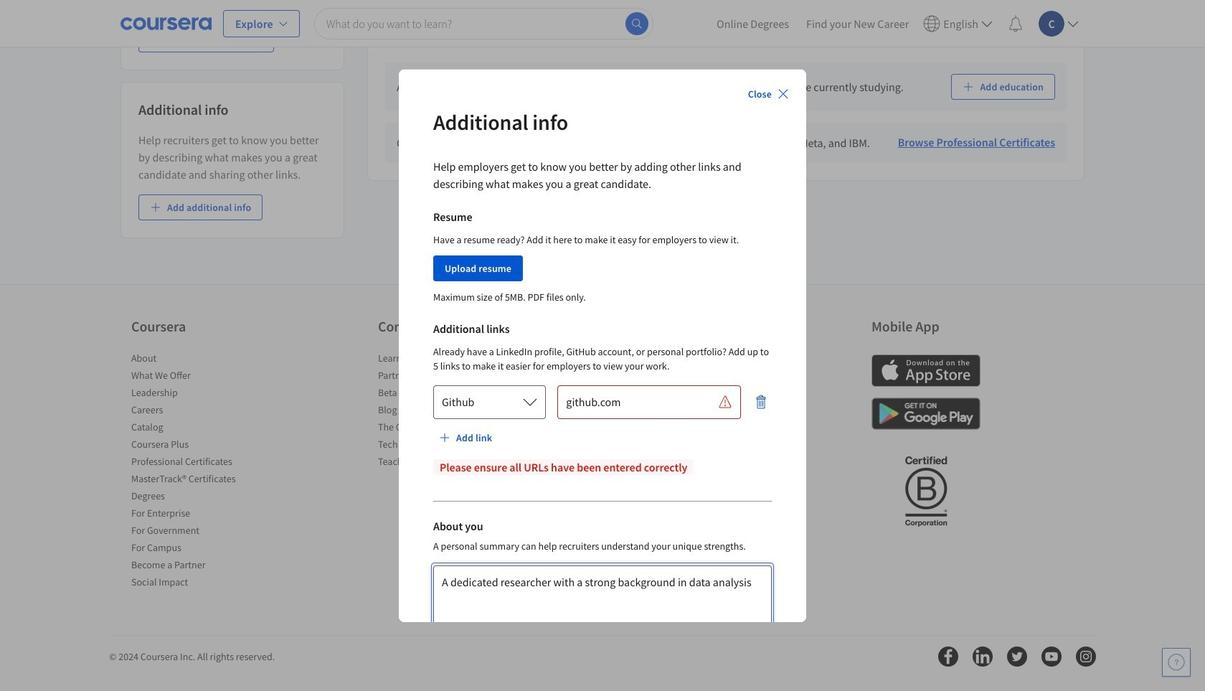 Task type: vqa. For each thing, say whether or not it's contained in the screenshot.
Plus
no



Task type: locate. For each thing, give the bounding box(es) containing it.
menu
[[708, 0, 1085, 47]]

0 horizontal spatial list
[[131, 351, 253, 592]]

list item
[[131, 351, 253, 368], [378, 351, 500, 368], [625, 351, 747, 368], [131, 368, 253, 385], [378, 368, 500, 385], [625, 368, 747, 385], [131, 385, 253, 403], [378, 385, 500, 403], [625, 385, 747, 403], [131, 403, 253, 420], [378, 403, 500, 420], [625, 403, 747, 420], [131, 420, 253, 437], [378, 420, 500, 437], [625, 420, 747, 437], [131, 437, 253, 454], [378, 437, 500, 454], [131, 454, 253, 471], [378, 454, 500, 471], [625, 454, 747, 471], [131, 471, 253, 489], [625, 471, 747, 489], [131, 489, 253, 506], [625, 489, 747, 506], [131, 506, 253, 523], [131, 523, 253, 540], [625, 523, 747, 540], [131, 540, 253, 558], [625, 540, 747, 558], [131, 558, 253, 575], [131, 575, 253, 592]]

dialog
[[399, 69, 807, 691]]

2 horizontal spatial list
[[625, 351, 747, 558]]

2 list from the left
[[378, 351, 500, 471]]

menu item
[[918, 6, 999, 41]]

None search field
[[314, 8, 654, 39]]

coursera linkedin image
[[973, 647, 993, 667]]

get it on google play image
[[872, 398, 981, 430]]

information about credentials section image
[[461, 29, 472, 41]]

list
[[131, 351, 253, 592], [378, 351, 500, 471], [625, 351, 747, 558]]

1 horizontal spatial list
[[378, 351, 500, 471]]



Task type: describe. For each thing, give the bounding box(es) containing it.
logo of certified b corporation image
[[897, 448, 956, 534]]

1 list from the left
[[131, 351, 253, 592]]

3 list from the left
[[625, 351, 747, 558]]

coursera facebook image
[[939, 647, 959, 667]]

help center image
[[1168, 654, 1185, 671]]

Website Address text field
[[558, 385, 718, 419]]

coursera instagram image
[[1076, 647, 1097, 667]]

remove website url image
[[754, 395, 768, 409]]

coursera twitter image
[[1008, 647, 1028, 667]]

download on the app store image
[[872, 355, 981, 387]]

coursera image
[[121, 12, 212, 35]]

What do you want to learn? text field
[[314, 8, 654, 39]]

coursera youtube image
[[1042, 647, 1062, 667]]



